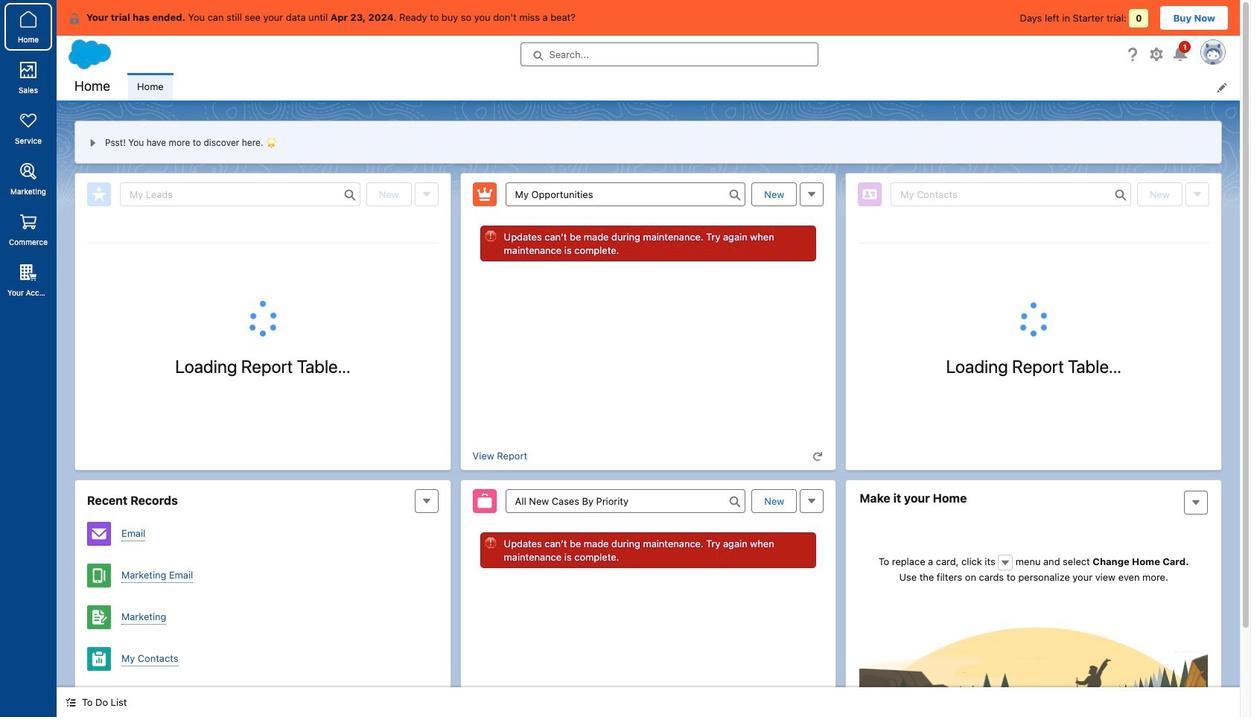 Task type: locate. For each thing, give the bounding box(es) containing it.
account image
[[87, 689, 111, 713]]

grid
[[87, 243, 438, 244], [858, 243, 1210, 244]]

1 vertical spatial text default image
[[66, 697, 76, 708]]

0 vertical spatial text default image
[[69, 13, 80, 24]]

list
[[128, 73, 1240, 101]]

0 horizontal spatial grid
[[87, 243, 438, 244]]

report image
[[87, 647, 111, 671]]

0 vertical spatial text default image
[[1001, 558, 1011, 568]]

1 grid from the left
[[87, 243, 438, 244]]

1 horizontal spatial text default image
[[813, 451, 823, 462]]

1 horizontal spatial text default image
[[1001, 558, 1011, 568]]

1 horizontal spatial grid
[[858, 243, 1210, 244]]

1 vertical spatial text default image
[[813, 451, 823, 462]]

text default image
[[69, 13, 80, 24], [813, 451, 823, 462]]

text default image
[[1001, 558, 1011, 568], [66, 697, 76, 708]]



Task type: vqa. For each thing, say whether or not it's contained in the screenshot.
the topmost text default icon
yes



Task type: describe. For each thing, give the bounding box(es) containing it.
Select an Option text field
[[505, 489, 746, 513]]

0 horizontal spatial text default image
[[66, 697, 76, 708]]

0 horizontal spatial text default image
[[69, 13, 80, 24]]

error image
[[485, 230, 497, 242]]

error image
[[485, 537, 497, 549]]

engagement channel type image
[[87, 522, 111, 546]]

communication subscription channel type image
[[87, 564, 111, 588]]

Select an Option text field
[[505, 182, 746, 206]]

2 grid from the left
[[858, 243, 1210, 244]]

communication subscription image
[[87, 606, 111, 629]]



